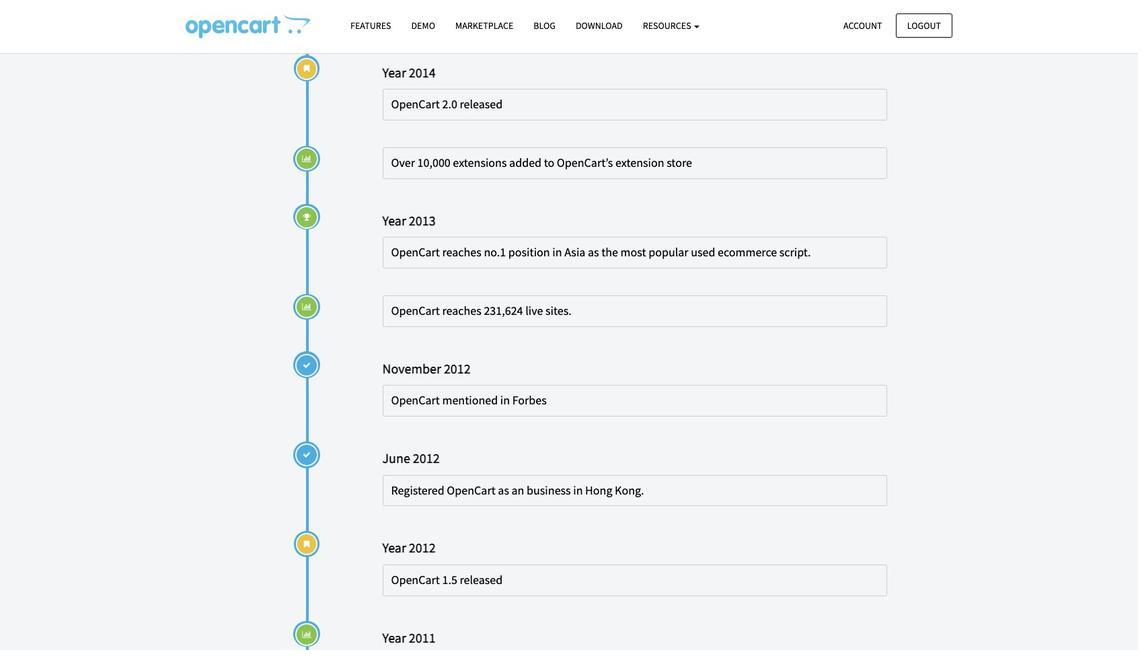 Task type: describe. For each thing, give the bounding box(es) containing it.
used
[[691, 245, 716, 260]]

opencart 1.5 released
[[391, 572, 503, 588]]

year for year 2012
[[383, 539, 406, 556]]

had
[[608, 7, 628, 22]]

registered opencart as an business in hong kong.
[[391, 482, 644, 498]]

2012 for june 2012
[[413, 450, 440, 467]]

opencart for opencart mentioned in forbes
[[391, 393, 440, 408]]

it
[[599, 7, 606, 22]]

registered
[[391, 482, 445, 498]]

year 2013
[[383, 212, 436, 229]]

reaches for no.1
[[443, 245, 482, 260]]

position
[[509, 245, 550, 260]]

live
[[526, 303, 543, 318]]

marketplace link
[[446, 14, 524, 38]]

november
[[383, 360, 441, 377]]

customisable
[[748, 7, 815, 22]]

account
[[844, 19, 883, 31]]

website"
[[795, 0, 840, 3]]

10,000
[[418, 155, 451, 170]]

added
[[510, 155, 542, 170]]

blog
[[534, 20, 556, 32]]

reaches for 231,624
[[443, 303, 482, 318]]

popular
[[649, 245, 689, 260]]

features
[[351, 20, 391, 32]]

2012 for year 2012
[[409, 539, 436, 556]]

extensions
[[453, 155, 507, 170]]

2011
[[409, 629, 436, 646]]

opencart's
[[557, 155, 613, 170]]

opencart mentioned in forbes article "3 steps to launch your first ecommerce website" and was recommended over shopify because it had more functionality and customisable features.
[[391, 0, 862, 22]]

because
[[554, 7, 596, 22]]

opencart for opencart 2.0 released
[[391, 96, 440, 112]]

opencart for opencart reaches 231,624 live sites.
[[391, 303, 440, 318]]

no.1
[[484, 245, 506, 260]]

blog link
[[524, 14, 566, 38]]

over
[[391, 155, 415, 170]]

first
[[707, 0, 729, 3]]

logout
[[908, 19, 942, 31]]

over 10,000 extensions added to opencart's extension store
[[391, 155, 693, 170]]

forbes for opencart mentioned in forbes article "3 steps to launch your first ecommerce website" and was recommended over shopify because it had more functionality and customisable features.
[[513, 0, 547, 3]]

1 vertical spatial and
[[726, 7, 745, 22]]

download
[[576, 20, 623, 32]]

ecommerce
[[718, 245, 777, 260]]

1.5
[[443, 572, 458, 588]]

resources
[[643, 20, 694, 32]]

released for year 2014
[[460, 96, 503, 112]]

opencart - company image
[[186, 14, 310, 38]]

was
[[391, 7, 411, 22]]

year for year 2011
[[383, 629, 406, 646]]

mentioned for opencart mentioned in forbes article "3 steps to launch your first ecommerce website" and was recommended over shopify because it had more functionality and customisable features.
[[443, 0, 498, 3]]

opencart for opencart mentioned in forbes article "3 steps to launch your first ecommerce website" and was recommended over shopify because it had more functionality and customisable features.
[[391, 0, 440, 3]]

demo
[[412, 20, 435, 32]]

released for year 2012
[[460, 572, 503, 588]]

article
[[549, 0, 581, 3]]

store
[[667, 155, 693, 170]]

1 horizontal spatial and
[[843, 0, 862, 3]]

to
[[544, 155, 555, 170]]

mentioned for opencart mentioned in forbes
[[443, 393, 498, 408]]

account link
[[833, 13, 894, 38]]

marketplace
[[456, 20, 514, 32]]

opencart 2.0 released
[[391, 96, 503, 112]]

forbes for opencart mentioned in forbes
[[513, 393, 547, 408]]

demo link
[[401, 14, 446, 38]]

opencart reaches 231,624 live sites.
[[391, 303, 572, 318]]

june 2012
[[383, 450, 440, 467]]

opencart for opencart 1.5 released
[[391, 572, 440, 588]]

sites.
[[546, 303, 572, 318]]



Task type: locate. For each thing, give the bounding box(es) containing it.
0 horizontal spatial as
[[498, 482, 509, 498]]

2 vertical spatial 2012
[[409, 539, 436, 556]]

year up opencart 1.5 released
[[383, 539, 406, 556]]

2 forbes from the top
[[513, 393, 547, 408]]

as left the the
[[588, 245, 599, 260]]

0 vertical spatial forbes
[[513, 0, 547, 3]]

1 forbes from the top
[[513, 0, 547, 3]]

more
[[630, 7, 657, 22]]

0 vertical spatial reaches
[[443, 245, 482, 260]]

released right 1.5
[[460, 572, 503, 588]]

steps
[[597, 0, 625, 3]]

opencart inside opencart mentioned in forbes article "3 steps to launch your first ecommerce website" and was recommended over shopify because it had more functionality and customisable features.
[[391, 0, 440, 3]]

recommended
[[414, 7, 488, 22]]

and
[[843, 0, 862, 3], [726, 7, 745, 22]]

2013
[[409, 212, 436, 229]]

opencart down year 2014
[[391, 96, 440, 112]]

script.
[[780, 245, 811, 260]]

1 mentioned from the top
[[443, 0, 498, 3]]

resources link
[[633, 14, 710, 38]]

0 vertical spatial released
[[460, 96, 503, 112]]

"3
[[584, 0, 595, 3]]

over
[[490, 7, 512, 22]]

2012 up opencart 1.5 released
[[409, 539, 436, 556]]

4 year from the top
[[383, 629, 406, 646]]

2012
[[444, 360, 471, 377], [413, 450, 440, 467], [409, 539, 436, 556]]

logout link
[[896, 13, 953, 38]]

hong
[[586, 482, 613, 498]]

year left 2011
[[383, 629, 406, 646]]

opencart down year 2012
[[391, 572, 440, 588]]

1 vertical spatial reaches
[[443, 303, 482, 318]]

forbes
[[513, 0, 547, 3], [513, 393, 547, 408]]

forbes inside opencart mentioned in forbes article "3 steps to launch your first ecommerce website" and was recommended over shopify because it had more functionality and customisable features.
[[513, 0, 547, 3]]

231,624
[[484, 303, 523, 318]]

reaches
[[443, 245, 482, 260], [443, 303, 482, 318]]

as left an on the bottom
[[498, 482, 509, 498]]

as
[[588, 245, 599, 260], [498, 482, 509, 498]]

released
[[460, 96, 503, 112], [460, 572, 503, 588]]

mentioned down november 2012
[[443, 393, 498, 408]]

extension
[[616, 155, 665, 170]]

year for year 2014
[[383, 64, 406, 81]]

2 reaches from the top
[[443, 303, 482, 318]]

ecommerce
[[732, 0, 793, 3]]

year left 2014 at the left
[[383, 64, 406, 81]]

opencart up november
[[391, 303, 440, 318]]

reaches left no.1
[[443, 245, 482, 260]]

year 2012
[[383, 539, 436, 556]]

2 released from the top
[[460, 572, 503, 588]]

0 vertical spatial mentioned
[[443, 0, 498, 3]]

opencart for opencart reaches no.1 position in asia as the most popular used ecommerce script.
[[391, 245, 440, 260]]

2014
[[409, 64, 436, 81]]

1 released from the top
[[460, 96, 503, 112]]

in
[[501, 0, 510, 3], [553, 245, 562, 260], [501, 393, 510, 408], [574, 482, 583, 498]]

opencart mentioned in forbes
[[391, 393, 547, 408]]

released right 2.0
[[460, 96, 503, 112]]

2 year from the top
[[383, 212, 406, 229]]

business
[[527, 482, 571, 498]]

mentioned
[[443, 0, 498, 3], [443, 393, 498, 408]]

0 horizontal spatial and
[[726, 7, 745, 22]]

1 vertical spatial 2012
[[413, 450, 440, 467]]

opencart up was in the left top of the page
[[391, 0, 440, 3]]

june
[[383, 450, 410, 467]]

reaches left 231,624
[[443, 303, 482, 318]]

to
[[628, 0, 640, 3]]

1 vertical spatial released
[[460, 572, 503, 588]]

2.0
[[443, 96, 458, 112]]

features.
[[818, 7, 862, 22]]

2 mentioned from the top
[[443, 393, 498, 408]]

shopify
[[515, 7, 552, 22]]

in inside opencart mentioned in forbes article "3 steps to launch your first ecommerce website" and was recommended over shopify because it had more functionality and customisable features.
[[501, 0, 510, 3]]

1 year from the top
[[383, 64, 406, 81]]

and down first
[[726, 7, 745, 22]]

opencart
[[391, 0, 440, 3], [391, 96, 440, 112], [391, 245, 440, 260], [391, 303, 440, 318], [391, 393, 440, 408], [447, 482, 496, 498], [391, 572, 440, 588]]

year 2011
[[383, 629, 436, 646]]

year 2014
[[383, 64, 436, 81]]

functionality
[[659, 7, 724, 22]]

year for year 2013
[[383, 212, 406, 229]]

kong.
[[615, 482, 644, 498]]

0 vertical spatial as
[[588, 245, 599, 260]]

2012 for november 2012
[[444, 360, 471, 377]]

opencart left an on the bottom
[[447, 482, 496, 498]]

an
[[512, 482, 525, 498]]

1 vertical spatial as
[[498, 482, 509, 498]]

asia
[[565, 245, 586, 260]]

opencart reaches no.1 position in asia as the most popular used ecommerce script.
[[391, 245, 811, 260]]

1 vertical spatial mentioned
[[443, 393, 498, 408]]

download link
[[566, 14, 633, 38]]

mentioned inside opencart mentioned in forbes article "3 steps to launch your first ecommerce website" and was recommended over shopify because it had more functionality and customisable features.
[[443, 0, 498, 3]]

your
[[682, 0, 705, 3]]

3 year from the top
[[383, 539, 406, 556]]

year left 2013
[[383, 212, 406, 229]]

most
[[621, 245, 646, 260]]

and up features.
[[843, 0, 862, 3]]

1 horizontal spatial as
[[588, 245, 599, 260]]

2012 right june
[[413, 450, 440, 467]]

features link
[[341, 14, 401, 38]]

1 vertical spatial forbes
[[513, 393, 547, 408]]

2012 up opencart mentioned in forbes
[[444, 360, 471, 377]]

opencart down the year 2013
[[391, 245, 440, 260]]

0 vertical spatial and
[[843, 0, 862, 3]]

launch
[[642, 0, 680, 3]]

year
[[383, 64, 406, 81], [383, 212, 406, 229], [383, 539, 406, 556], [383, 629, 406, 646]]

november 2012
[[383, 360, 471, 377]]

the
[[602, 245, 619, 260]]

opencart down november
[[391, 393, 440, 408]]

1 reaches from the top
[[443, 245, 482, 260]]

mentioned up the recommended at top
[[443, 0, 498, 3]]

0 vertical spatial 2012
[[444, 360, 471, 377]]



Task type: vqa. For each thing, say whether or not it's contained in the screenshot.


